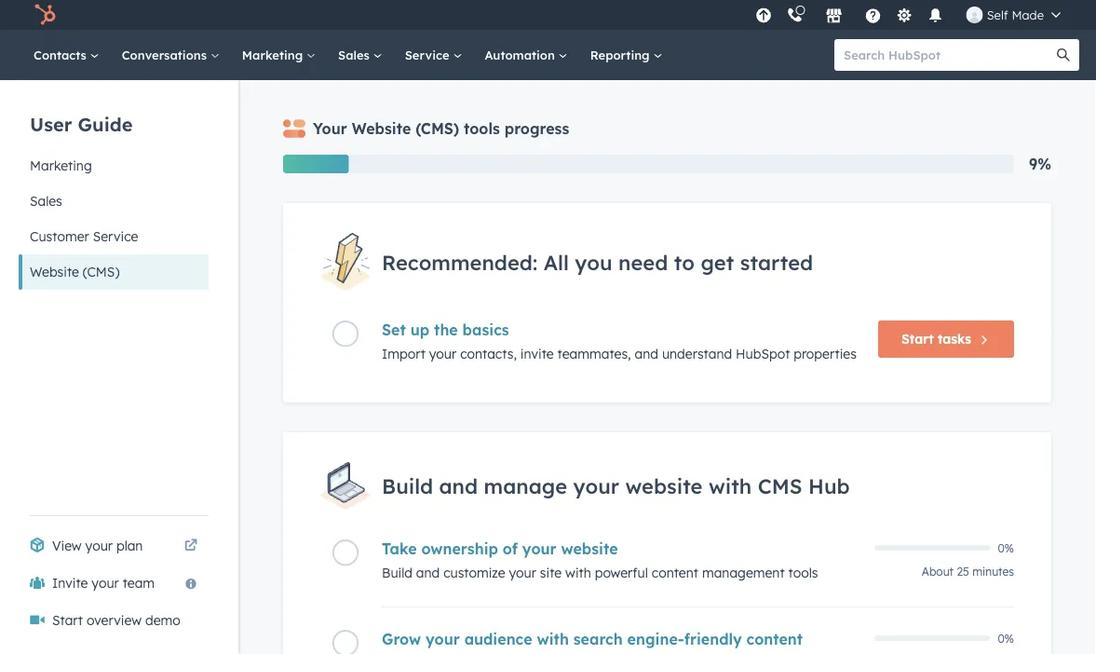Task type: describe. For each thing, give the bounding box(es) containing it.
marketing button
[[19, 148, 209, 184]]

calling icon button
[[780, 3, 812, 27]]

your right grow
[[426, 630, 460, 649]]

about
[[923, 565, 954, 579]]

started
[[741, 249, 814, 275]]

powerful
[[595, 565, 649, 581]]

friendly
[[685, 630, 742, 649]]

with inside take ownership of your website build and customize your site with powerful content management tools
[[566, 565, 592, 581]]

your inside button
[[92, 575, 119, 591]]

sales button
[[19, 184, 209, 219]]

progress
[[505, 119, 570, 138]]

contacts
[[34, 47, 90, 62]]

cms
[[758, 473, 803, 499]]

your down of
[[509, 565, 537, 581]]

(cms) inside button
[[83, 264, 120, 280]]

start for start overview demo
[[52, 612, 83, 629]]

grow
[[382, 630, 421, 649]]

import
[[382, 346, 426, 362]]

management
[[703, 565, 785, 581]]

search button
[[1049, 39, 1080, 71]]

build and manage your website with cms hub
[[382, 473, 851, 499]]

upgrade image
[[756, 8, 773, 25]]

conversations link
[[111, 30, 231, 80]]

1 horizontal spatial service
[[405, 47, 453, 62]]

set
[[382, 321, 406, 339]]

Search HubSpot search field
[[835, 39, 1063, 71]]

service link
[[394, 30, 474, 80]]

your website (cms) tools progress progress bar
[[283, 155, 349, 173]]

website for of
[[562, 540, 618, 558]]

your website (cms) tools progress
[[313, 119, 570, 138]]

manage
[[484, 473, 568, 499]]

engine-
[[628, 630, 685, 649]]

of
[[503, 540, 518, 558]]

hubspot link
[[22, 4, 70, 26]]

self made button
[[956, 0, 1073, 30]]

website for manage
[[626, 473, 703, 499]]

1 horizontal spatial website
[[352, 119, 411, 138]]

search
[[574, 630, 623, 649]]

take
[[382, 540, 417, 558]]

notifications image
[[928, 8, 945, 25]]

to
[[675, 249, 695, 275]]

automation link
[[474, 30, 579, 80]]

and inside take ownership of your website build and customize your site with powerful content management tools
[[416, 565, 440, 581]]

invite your team button
[[19, 565, 209, 602]]

calling icon image
[[787, 7, 804, 24]]

view
[[52, 538, 82, 554]]

need
[[619, 249, 669, 275]]

demo
[[145, 612, 181, 629]]

build inside take ownership of your website build and customize your site with powerful content management tools
[[382, 565, 413, 581]]

1 link opens in a new window image from the top
[[185, 535, 198, 557]]

search image
[[1058, 48, 1071, 62]]

1 vertical spatial content
[[747, 630, 804, 649]]

tasks
[[938, 331, 972, 347]]

website inside button
[[30, 264, 79, 280]]

0 vertical spatial with
[[709, 473, 752, 499]]

user
[[30, 112, 72, 136]]

audience
[[465, 630, 533, 649]]

about 25 minutes
[[923, 565, 1015, 579]]

take ownership of your website button
[[382, 540, 864, 558]]

help button
[[858, 0, 890, 30]]

your up site
[[523, 540, 557, 558]]

start tasks
[[902, 331, 972, 347]]

sales inside button
[[30, 193, 62, 209]]

understand
[[663, 346, 733, 362]]

customize
[[444, 565, 506, 581]]

upgrade link
[[753, 5, 776, 25]]

1 vertical spatial and
[[439, 473, 478, 499]]

ownership
[[422, 540, 499, 558]]

up
[[411, 321, 430, 339]]

1 horizontal spatial sales
[[338, 47, 373, 62]]

basics
[[463, 321, 510, 339]]

marketplaces button
[[815, 0, 854, 30]]

overview
[[87, 612, 142, 629]]

grow your audience with search engine-friendly content button
[[382, 630, 864, 649]]

plan
[[116, 538, 143, 554]]

recommended: all you need to get started
[[382, 249, 814, 275]]

view your plan link
[[19, 528, 209, 565]]

contacts,
[[461, 346, 517, 362]]

customer service button
[[19, 219, 209, 254]]

get
[[701, 249, 735, 275]]



Task type: locate. For each thing, give the bounding box(es) containing it.
invite your team
[[52, 575, 155, 591]]

0 vertical spatial website
[[352, 119, 411, 138]]

0% down minutes
[[999, 631, 1015, 645]]

0 vertical spatial and
[[635, 346, 659, 362]]

user guide views element
[[19, 80, 209, 290]]

self made
[[988, 7, 1045, 22]]

1 vertical spatial website
[[562, 540, 618, 558]]

0 horizontal spatial tools
[[464, 119, 500, 138]]

content inside take ownership of your website build and customize your site with powerful content management tools
[[652, 565, 699, 581]]

sales up customer
[[30, 193, 62, 209]]

1 vertical spatial 0%
[[999, 631, 1015, 645]]

1 vertical spatial marketing
[[30, 158, 92, 174]]

team
[[123, 575, 155, 591]]

sales
[[338, 47, 373, 62], [30, 193, 62, 209]]

automation
[[485, 47, 559, 62]]

start left tasks
[[902, 331, 935, 347]]

0 vertical spatial service
[[405, 47, 453, 62]]

content right powerful
[[652, 565, 699, 581]]

and up ownership at the left bottom of the page
[[439, 473, 478, 499]]

1 vertical spatial sales
[[30, 193, 62, 209]]

sales link
[[327, 30, 394, 80]]

0% up minutes
[[999, 541, 1015, 555]]

1 horizontal spatial marketing
[[242, 47, 307, 62]]

2 link opens in a new window image from the top
[[185, 540, 198, 553]]

your inside set up the basics import your contacts, invite teammates, and understand hubspot properties
[[429, 346, 457, 362]]

with left search
[[537, 630, 569, 649]]

website
[[352, 119, 411, 138], [30, 264, 79, 280]]

reporting link
[[579, 30, 674, 80]]

start overview demo
[[52, 612, 181, 629]]

service
[[405, 47, 453, 62], [93, 228, 138, 245]]

your left team
[[92, 575, 119, 591]]

website inside take ownership of your website build and customize your site with powerful content management tools
[[562, 540, 618, 558]]

9%
[[1030, 155, 1052, 173]]

0 horizontal spatial content
[[652, 565, 699, 581]]

2 0% from the top
[[999, 631, 1015, 645]]

0 vertical spatial (cms)
[[416, 119, 460, 138]]

content right "friendly"
[[747, 630, 804, 649]]

all
[[544, 249, 569, 275]]

tools right management
[[789, 565, 819, 581]]

ruby anderson image
[[967, 7, 984, 23]]

the
[[434, 321, 458, 339]]

invite
[[521, 346, 554, 362]]

1 vertical spatial start
[[52, 612, 83, 629]]

tools inside take ownership of your website build and customize your site with powerful content management tools
[[789, 565, 819, 581]]

hubspot image
[[34, 4, 56, 26]]

1 vertical spatial (cms)
[[83, 264, 120, 280]]

hub
[[809, 473, 851, 499]]

your inside "link"
[[85, 538, 113, 554]]

link opens in a new window image
[[185, 535, 198, 557], [185, 540, 198, 553]]

your up take ownership of your website button
[[574, 473, 620, 499]]

marketplaces image
[[826, 8, 843, 25]]

customer service
[[30, 228, 138, 245]]

1 vertical spatial website
[[30, 264, 79, 280]]

view your plan
[[52, 538, 143, 554]]

(cms)
[[416, 119, 460, 138], [83, 264, 120, 280]]

build up take
[[382, 473, 433, 499]]

1 vertical spatial build
[[382, 565, 413, 581]]

website up take ownership of your website button
[[626, 473, 703, 499]]

0 vertical spatial website
[[626, 473, 703, 499]]

your down the
[[429, 346, 457, 362]]

customer
[[30, 228, 89, 245]]

teammates,
[[558, 346, 632, 362]]

service inside button
[[93, 228, 138, 245]]

made
[[1013, 7, 1045, 22]]

set up the basics import your contacts, invite teammates, and understand hubspot properties
[[382, 321, 857, 362]]

minutes
[[973, 565, 1015, 579]]

content
[[652, 565, 699, 581], [747, 630, 804, 649]]

0 horizontal spatial service
[[93, 228, 138, 245]]

and
[[635, 346, 659, 362], [439, 473, 478, 499], [416, 565, 440, 581]]

1 vertical spatial with
[[566, 565, 592, 581]]

self
[[988, 7, 1009, 22]]

1 horizontal spatial content
[[747, 630, 804, 649]]

0 vertical spatial content
[[652, 565, 699, 581]]

website up powerful
[[562, 540, 618, 558]]

marketing link
[[231, 30, 327, 80]]

reporting
[[591, 47, 654, 62]]

start
[[902, 331, 935, 347], [52, 612, 83, 629]]

2 build from the top
[[382, 565, 413, 581]]

website right your in the left of the page
[[352, 119, 411, 138]]

marketing
[[242, 47, 307, 62], [30, 158, 92, 174]]

1 build from the top
[[382, 473, 433, 499]]

sales right marketing link
[[338, 47, 373, 62]]

website (cms)
[[30, 264, 120, 280]]

your left plan
[[85, 538, 113, 554]]

0 horizontal spatial start
[[52, 612, 83, 629]]

with
[[709, 473, 752, 499], [566, 565, 592, 581], [537, 630, 569, 649]]

0 vertical spatial 0%
[[999, 541, 1015, 555]]

0 horizontal spatial website
[[30, 264, 79, 280]]

0 vertical spatial marketing
[[242, 47, 307, 62]]

0 vertical spatial tools
[[464, 119, 500, 138]]

help image
[[866, 8, 882, 25]]

0 vertical spatial start
[[902, 331, 935, 347]]

start overview demo link
[[19, 602, 209, 639]]

0 horizontal spatial sales
[[30, 193, 62, 209]]

service right sales link
[[405, 47, 453, 62]]

1 0% from the top
[[999, 541, 1015, 555]]

settings link
[[894, 5, 917, 25]]

0 horizontal spatial website
[[562, 540, 618, 558]]

1 vertical spatial service
[[93, 228, 138, 245]]

settings image
[[897, 8, 914, 25]]

you
[[575, 249, 613, 275]]

your
[[313, 119, 347, 138]]

build
[[382, 473, 433, 499], [382, 565, 413, 581]]

properties
[[794, 346, 857, 362]]

2 vertical spatial and
[[416, 565, 440, 581]]

set up the basics button
[[382, 321, 864, 339]]

1 horizontal spatial website
[[626, 473, 703, 499]]

and down take
[[416, 565, 440, 581]]

with right site
[[566, 565, 592, 581]]

marketing down user
[[30, 158, 92, 174]]

with left the cms
[[709, 473, 752, 499]]

2 vertical spatial with
[[537, 630, 569, 649]]

hubspot
[[736, 346, 791, 362]]

contacts link
[[22, 30, 111, 80]]

(cms) down service link
[[416, 119, 460, 138]]

service down the sales button
[[93, 228, 138, 245]]

and inside set up the basics import your contacts, invite teammates, and understand hubspot properties
[[635, 346, 659, 362]]

tools left progress
[[464, 119, 500, 138]]

website (cms) button
[[19, 254, 209, 290]]

0 horizontal spatial marketing
[[30, 158, 92, 174]]

marketing left sales link
[[242, 47, 307, 62]]

site
[[540, 565, 562, 581]]

start down invite
[[52, 612, 83, 629]]

0 horizontal spatial (cms)
[[83, 264, 120, 280]]

start tasks button
[[879, 321, 1015, 358]]

1 horizontal spatial start
[[902, 331, 935, 347]]

1 horizontal spatial tools
[[789, 565, 819, 581]]

0 vertical spatial sales
[[338, 47, 373, 62]]

and down set up the basics button
[[635, 346, 659, 362]]

user guide
[[30, 112, 133, 136]]

1 vertical spatial tools
[[789, 565, 819, 581]]

self made menu
[[751, 0, 1075, 30]]

start inside button
[[902, 331, 935, 347]]

1 horizontal spatial (cms)
[[416, 119, 460, 138]]

invite
[[52, 575, 88, 591]]

marketing inside button
[[30, 158, 92, 174]]

(cms) down customer service button
[[83, 264, 120, 280]]

grow your audience with search engine-friendly content
[[382, 630, 804, 649]]

build down take
[[382, 565, 413, 581]]

recommended:
[[382, 249, 538, 275]]

website
[[626, 473, 703, 499], [562, 540, 618, 558]]

guide
[[78, 112, 133, 136]]

your
[[429, 346, 457, 362], [574, 473, 620, 499], [85, 538, 113, 554], [523, 540, 557, 558], [509, 565, 537, 581], [92, 575, 119, 591], [426, 630, 460, 649]]

0 vertical spatial build
[[382, 473, 433, 499]]

take ownership of your website build and customize your site with powerful content management tools
[[382, 540, 819, 581]]

tools
[[464, 119, 500, 138], [789, 565, 819, 581]]

25
[[958, 565, 970, 579]]

notifications button
[[921, 0, 952, 30]]

conversations
[[122, 47, 210, 62]]

0%
[[999, 541, 1015, 555], [999, 631, 1015, 645]]

website down customer
[[30, 264, 79, 280]]

start for start tasks
[[902, 331, 935, 347]]



Task type: vqa. For each thing, say whether or not it's contained in the screenshot.
'website' inside Take Ownership Of Your Website Build And Customize Your Site With Powerful Content Management Tools
yes



